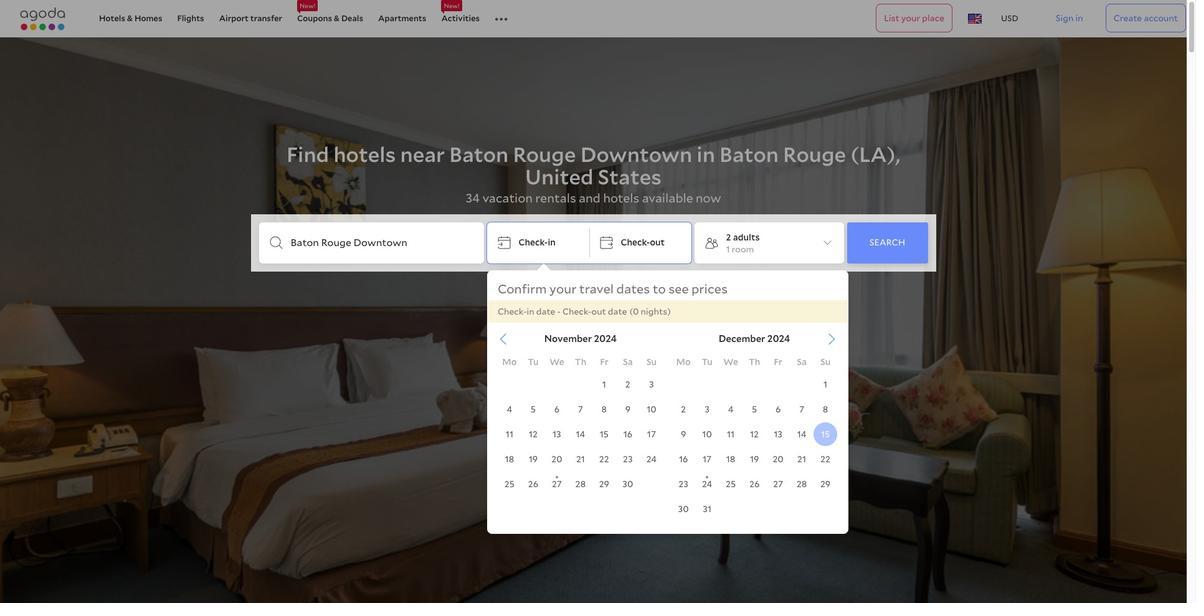 Task type: vqa. For each thing, say whether or not it's contained in the screenshot.


Task type: describe. For each thing, give the bounding box(es) containing it.
0 horizontal spatial 24
[[647, 455, 657, 464]]

th for november
[[575, 357, 587, 367]]

your for travel
[[550, 282, 577, 297]]

check- for check-in date - check-out date (0 nights)
[[498, 307, 527, 317]]

su for december 2024
[[821, 357, 831, 367]]

downtown
[[581, 142, 693, 167]]

12 inside december 2024 grid
[[751, 430, 759, 440]]

coupons
[[297, 14, 332, 23]]

row containing 1
[[498, 373, 664, 397]]

23 inside december 2024 grid
[[679, 479, 689, 489]]

25 inside december 2024 grid
[[726, 479, 736, 489]]

1 baton from the left
[[450, 142, 509, 167]]

1 horizontal spatial 2
[[681, 405, 686, 415]]

16 inside december 2024 grid
[[679, 455, 688, 464]]

30 inside november 2024 grid
[[623, 479, 634, 489]]

united
[[526, 165, 594, 190]]

states
[[598, 165, 662, 190]]

13 inside november 2024 grid
[[553, 430, 562, 440]]

29 inside november 2024 grid
[[600, 479, 610, 489]]

2 rouge from the left
[[784, 142, 847, 167]]

november 2024 grid
[[498, 333, 664, 522]]

9 inside december 2024 grid
[[681, 430, 687, 440]]

11 inside november 2024 grid
[[506, 430, 514, 440]]

17 inside november 2024 grid
[[648, 430, 656, 440]]

near
[[401, 142, 445, 167]]

21 inside november 2024 grid
[[577, 455, 585, 464]]

homes
[[135, 14, 162, 23]]

12 inside november 2024 grid
[[529, 430, 538, 440]]

1 date from the left
[[537, 307, 556, 317]]

apartments link
[[378, 0, 427, 37]]

30 inside december 2024 grid
[[679, 504, 689, 514]]

9 inside november 2024 grid
[[626, 405, 631, 415]]

& inside the new! coupons & deals
[[334, 14, 340, 23]]

now
[[696, 191, 722, 205]]

december 2024 grid
[[672, 333, 838, 522]]

find hotels near baton rouge downtown in baton rouge (la), united states 34 vacation rentals and hotels available now
[[287, 142, 901, 205]]

sign
[[1057, 13, 1074, 23]]

27 inside december 2024 grid
[[774, 479, 784, 489]]

november
[[545, 334, 592, 345]]

check- for check-out
[[621, 238, 650, 248]]

23 inside november 2024 grid
[[623, 455, 633, 464]]

3 inside december 2024 grid
[[705, 405, 710, 415]]

confirm your travel dates to see prices
[[498, 282, 731, 297]]

fr for december 2024
[[775, 357, 783, 367]]

in for sign in
[[1076, 13, 1084, 23]]

10 inside december 2024 grid
[[703, 430, 713, 440]]

3 inside november 2024 grid
[[650, 380, 654, 390]]

travel
[[580, 282, 614, 297]]

su for november 2024
[[647, 357, 657, 367]]

create account
[[1114, 13, 1179, 23]]

18 inside december 2024 grid
[[727, 455, 736, 464]]

10 inside november 2024 grid
[[647, 405, 657, 415]]

20 inside november 2024 grid
[[552, 455, 563, 464]]

new! coupons & deals
[[297, 2, 364, 23]]

list your place button
[[877, 4, 953, 33]]

31
[[703, 504, 712, 514]]

2 date from the left
[[608, 307, 627, 317]]

row containing 11
[[498, 423, 664, 446]]

create
[[1114, 13, 1143, 23]]

search
[[870, 238, 906, 248]]

check-in
[[519, 238, 556, 248]]

34
[[466, 191, 480, 205]]

row containing 4
[[498, 398, 664, 421]]

13 inside december 2024 grid
[[774, 430, 783, 440]]

new! activities
[[442, 2, 480, 23]]

in inside find hotels near baton rouge downtown in baton rouge (la), united states 34 vacation rentals and hotels available now
[[697, 142, 716, 167]]

and
[[579, 191, 601, 205]]

hotels & homes
[[99, 14, 162, 23]]

dates
[[617, 282, 650, 297]]

0 vertical spatial out
[[650, 238, 665, 248]]

row containing 30
[[672, 498, 838, 521]]

list your place
[[885, 13, 945, 23]]

apartments
[[378, 14, 427, 23]]

transfer
[[251, 14, 282, 23]]

17 inside december 2024 grid
[[703, 455, 712, 464]]

14 inside december 2024 grid
[[798, 430, 807, 440]]

check-out
[[621, 238, 665, 248]]

2 baton from the left
[[720, 142, 779, 167]]

7 inside december 2024 grid
[[800, 405, 805, 415]]

check- right -
[[563, 307, 592, 317]]

sa for december 2024
[[798, 357, 807, 367]]

1 4 from the left
[[507, 405, 513, 415]]

18 inside november 2024 grid
[[505, 455, 514, 464]]

row group for november
[[498, 373, 664, 496]]

0 horizontal spatial 2
[[626, 380, 631, 390]]

28 inside december 2024 grid
[[797, 479, 808, 489]]

1 vertical spatial 24
[[703, 479, 713, 489]]

22 inside december 2024 grid
[[821, 455, 831, 464]]

row containing 16
[[672, 448, 838, 471]]

21 image
[[495, 13, 508, 26]]

mo for december
[[677, 357, 691, 367]]

airport transfer link
[[219, 0, 282, 37]]

november 2024
[[545, 334, 617, 345]]

hotels & homes link
[[99, 0, 162, 37]]

20 inside december 2024 grid
[[773, 455, 784, 464]]

-
[[558, 307, 561, 317]]

1 for december row group
[[824, 380, 828, 390]]



Task type: locate. For each thing, give the bounding box(es) containing it.
in for check-in date - check-out date (0 nights)
[[527, 307, 535, 317]]

1 horizontal spatial &
[[334, 14, 340, 23]]

0 vertical spatial 23
[[623, 455, 633, 464]]

create account button
[[1106, 4, 1187, 33]]

sa for november 2024
[[623, 357, 633, 367]]

13
[[553, 430, 562, 440], [774, 430, 783, 440]]

6
[[555, 405, 560, 415], [776, 405, 781, 415]]

in for check-in
[[548, 238, 556, 248]]

20
[[552, 455, 563, 464], [773, 455, 784, 464]]

0 horizontal spatial rouge
[[513, 142, 576, 167]]

1 18 from the left
[[505, 455, 514, 464]]

search button
[[848, 223, 929, 264]]

0 vertical spatial your
[[902, 13, 921, 23]]

0 horizontal spatial 1
[[603, 380, 607, 390]]

2 row group from the left
[[672, 373, 838, 521]]

rouge left (la),
[[784, 142, 847, 167]]

1 inside december 2024 grid
[[824, 380, 828, 390]]

new! for coupons
[[300, 2, 316, 9]]

5 inside november 2024 grid
[[531, 405, 536, 415]]

hotels down states
[[604, 191, 640, 205]]

6 inside december 2024 grid
[[776, 405, 781, 415]]

fr down december 2024
[[775, 357, 783, 367]]

sa inside november 2024 grid
[[623, 357, 633, 367]]

1 vertical spatial 23
[[679, 479, 689, 489]]

december 2024
[[719, 334, 791, 345]]

0 horizontal spatial 22
[[600, 455, 610, 464]]

2 th from the left
[[749, 357, 761, 367]]

2 & from the left
[[334, 14, 340, 23]]

1 horizontal spatial su
[[821, 357, 831, 367]]

1 horizontal spatial 15
[[822, 430, 831, 440]]

2 1 from the left
[[824, 380, 828, 390]]

19 inside december 2024 grid
[[751, 455, 760, 464]]

7 inside november 2024 grid
[[578, 405, 583, 415]]

usd link
[[1002, 0, 1019, 37]]

26
[[528, 479, 539, 489], [750, 479, 760, 489]]

hotels
[[99, 14, 125, 23]]

coupons & deals link
[[297, 0, 364, 37]]

1 vertical spatial 30
[[679, 504, 689, 514]]

2 11 from the left
[[728, 430, 735, 440]]

1 horizontal spatial baton
[[720, 142, 779, 167]]

28
[[576, 479, 586, 489], [797, 479, 808, 489]]

0 horizontal spatial 13
[[553, 430, 562, 440]]

(0
[[630, 307, 639, 317]]

1 25 from the left
[[505, 479, 515, 489]]

2 19 from the left
[[751, 455, 760, 464]]

0 horizontal spatial 6
[[555, 405, 560, 415]]

16 inside november 2024 grid
[[624, 430, 633, 440]]

0 vertical spatial 10
[[647, 405, 657, 415]]

3
[[650, 380, 654, 390], [705, 405, 710, 415]]

2 18 from the left
[[727, 455, 736, 464]]

hotels right find
[[334, 142, 396, 167]]

0 horizontal spatial baton
[[450, 142, 509, 167]]

0 horizontal spatial su
[[647, 357, 657, 367]]

17
[[648, 430, 656, 440], [703, 455, 712, 464]]

1 29 from the left
[[600, 479, 610, 489]]

row group
[[498, 373, 664, 496], [672, 373, 838, 521]]

row containing 25
[[498, 473, 664, 496]]

1 5 from the left
[[531, 405, 536, 415]]

2 7 from the left
[[800, 405, 805, 415]]

1 horizontal spatial 9
[[681, 430, 687, 440]]

0 horizontal spatial tu
[[528, 357, 539, 367]]

1 fr from the left
[[600, 357, 609, 367]]

1 horizontal spatial tu
[[702, 357, 713, 367]]

1 7 from the left
[[578, 405, 583, 415]]

1 15 from the left
[[600, 430, 609, 440]]

0 vertical spatial hotels
[[334, 142, 396, 167]]

11 inside december 2024 grid
[[728, 430, 735, 440]]

confirm
[[498, 282, 547, 297]]

airport
[[219, 14, 249, 23]]

mo inside november 2024 grid
[[503, 357, 517, 367]]

1 horizontal spatial th
[[749, 357, 761, 367]]

1 for row containing 1
[[603, 380, 607, 390]]

new!
[[300, 2, 316, 9], [444, 2, 460, 9]]

1 horizontal spatial new!
[[444, 2, 460, 9]]

21
[[577, 455, 585, 464], [798, 455, 807, 464]]

1 21 from the left
[[577, 455, 585, 464]]

8 inside december 2024 grid
[[823, 405, 829, 415]]

2024 down 'check-in date - check-out date (0 nights)'
[[594, 334, 617, 345]]

baton up 34
[[450, 142, 509, 167]]

th down november 2024
[[575, 357, 587, 367]]

flights link
[[177, 0, 204, 37]]

28 inside november 2024 grid
[[576, 479, 586, 489]]

we down december
[[724, 357, 739, 367]]

2 29 from the left
[[821, 479, 831, 489]]

tu inside november 2024 grid
[[528, 357, 539, 367]]

1 26 from the left
[[528, 479, 539, 489]]

check- up dates
[[621, 238, 650, 248]]

0 vertical spatial 9
[[626, 405, 631, 415]]

0 horizontal spatial 10
[[647, 405, 657, 415]]

2 26 from the left
[[750, 479, 760, 489]]

check-
[[519, 238, 548, 248], [621, 238, 650, 248], [498, 307, 527, 317], [563, 307, 592, 317]]

22 inside november 2024 grid
[[600, 455, 610, 464]]

2024 right december
[[768, 334, 791, 345]]

1 22 from the left
[[600, 455, 610, 464]]

8
[[602, 405, 607, 415], [823, 405, 829, 415]]

2 5 from the left
[[753, 405, 758, 415]]

0 horizontal spatial 4
[[507, 405, 513, 415]]

2 6 from the left
[[776, 405, 781, 415]]

su inside november 2024 grid
[[647, 357, 657, 367]]

1 6 from the left
[[555, 405, 560, 415]]

2 we from the left
[[724, 357, 739, 367]]

19 inside november 2024 grid
[[529, 455, 538, 464]]

2 8 from the left
[[823, 405, 829, 415]]

2 new! from the left
[[444, 2, 460, 9]]

1 & from the left
[[127, 14, 133, 23]]

2 2024 from the left
[[768, 334, 791, 345]]

(la),
[[851, 142, 901, 167]]

2 25 from the left
[[726, 479, 736, 489]]

1 horizontal spatial hotels
[[604, 191, 640, 205]]

place
[[923, 13, 945, 23]]

0 horizontal spatial row group
[[498, 373, 664, 496]]

2 mo from the left
[[677, 357, 691, 367]]

0 horizontal spatial mo
[[503, 357, 517, 367]]

1 th from the left
[[575, 357, 587, 367]]

26 inside november 2024 grid
[[528, 479, 539, 489]]

fr inside december 2024 grid
[[775, 357, 783, 367]]

1 horizontal spatial 24
[[703, 479, 713, 489]]

we for november
[[550, 357, 565, 367]]

1 horizontal spatial 17
[[703, 455, 712, 464]]

0 horizontal spatial 12
[[529, 430, 538, 440]]

2
[[626, 380, 631, 390], [681, 405, 686, 415]]

1 horizontal spatial 18
[[727, 455, 736, 464]]

check- down confirm
[[498, 307, 527, 317]]

& left deals
[[334, 14, 340, 23]]

0 horizontal spatial 11
[[506, 430, 514, 440]]

1 sa from the left
[[623, 357, 633, 367]]

activities link
[[442, 0, 480, 37]]

&
[[127, 14, 133, 23], [334, 14, 340, 23]]

in up now
[[697, 142, 716, 167]]

0 horizontal spatial 8
[[602, 405, 607, 415]]

your inside button
[[902, 13, 921, 23]]

0 horizontal spatial 19
[[529, 455, 538, 464]]

2 fr from the left
[[775, 357, 783, 367]]

0 vertical spatial 24
[[647, 455, 657, 464]]

sign in
[[1057, 13, 1084, 23]]

2 adults
[[727, 233, 760, 243]]

1 new! from the left
[[300, 2, 316, 9]]

rouge up "rentals"
[[513, 142, 576, 167]]

1 horizontal spatial 10
[[703, 430, 713, 440]]

hotels
[[334, 142, 396, 167], [604, 191, 640, 205]]

14 inside november 2024 grid
[[576, 430, 586, 440]]

airport transfer
[[219, 14, 282, 23]]

1 horizontal spatial rouge
[[784, 142, 847, 167]]

date
[[537, 307, 556, 317], [608, 307, 627, 317]]

to
[[653, 282, 666, 297]]

1 tu from the left
[[528, 357, 539, 367]]

1 1 from the left
[[603, 380, 607, 390]]

new! inside the new! coupons & deals
[[300, 2, 316, 9]]

th inside december 2024 grid
[[749, 357, 761, 367]]

mo inside december 2024 grid
[[677, 357, 691, 367]]

activities
[[442, 14, 480, 23]]

we inside december 2024 grid
[[724, 357, 739, 367]]

row group for december
[[672, 373, 838, 521]]

your right 'list'
[[902, 13, 921, 23]]

2 4 from the left
[[729, 405, 734, 415]]

0 horizontal spatial 14
[[576, 430, 586, 440]]

16
[[624, 430, 633, 440], [679, 455, 688, 464]]

1 row group from the left
[[498, 373, 664, 496]]

2 20 from the left
[[773, 455, 784, 464]]

2024 for november 2024
[[594, 334, 617, 345]]

1 11 from the left
[[506, 430, 514, 440]]

tu inside december 2024 grid
[[702, 357, 713, 367]]

your for place
[[902, 13, 921, 23]]

row containing 2
[[672, 398, 838, 421]]

tu
[[528, 357, 539, 367], [702, 357, 713, 367]]

2 27 from the left
[[774, 479, 784, 489]]

account
[[1145, 13, 1179, 23]]

1 horizontal spatial 6
[[776, 405, 781, 415]]

check- for check-in
[[519, 238, 548, 248]]

date left (0
[[608, 307, 627, 317]]

0 vertical spatial 2
[[626, 380, 631, 390]]

0 horizontal spatial 21
[[577, 455, 585, 464]]

agoda hero banner image
[[0, 37, 1188, 603]]

2 14 from the left
[[798, 430, 807, 440]]

1
[[603, 380, 607, 390], [824, 380, 828, 390]]

we for december
[[724, 357, 739, 367]]

new! for activities
[[444, 2, 460, 9]]

1 we from the left
[[550, 357, 565, 367]]

29 inside december 2024 grid
[[821, 479, 831, 489]]

new! up "activities"
[[444, 2, 460, 9]]

deals
[[342, 14, 364, 23]]

1 horizontal spatial 11
[[728, 430, 735, 440]]

tu for december 2024
[[702, 357, 713, 367]]

0 vertical spatial 30
[[623, 479, 634, 489]]

in right sign
[[1076, 13, 1084, 23]]

2 28 from the left
[[797, 479, 808, 489]]

0 vertical spatial 17
[[648, 430, 656, 440]]

your up -
[[550, 282, 577, 297]]

2 22 from the left
[[821, 455, 831, 464]]

rentals
[[536, 191, 577, 205]]

sign in button
[[1049, 4, 1091, 32]]

mo for november
[[503, 357, 517, 367]]

1 vertical spatial 10
[[703, 430, 713, 440]]

0 horizontal spatial 28
[[576, 479, 586, 489]]

1 horizontal spatial 27
[[774, 479, 784, 489]]

15 inside november 2024 grid
[[600, 430, 609, 440]]

th for december
[[749, 357, 761, 367]]

0 horizontal spatial &
[[127, 14, 133, 23]]

row containing 9
[[672, 423, 838, 446]]

0 horizontal spatial 16
[[624, 430, 633, 440]]

1 horizontal spatial date
[[608, 307, 627, 317]]

th down december 2024
[[749, 357, 761, 367]]

sa
[[623, 357, 633, 367], [798, 357, 807, 367]]

2 13 from the left
[[774, 430, 783, 440]]

25 inside november 2024 grid
[[505, 479, 515, 489]]

2024 for december 2024
[[768, 334, 791, 345]]

we down november
[[550, 357, 565, 367]]

1 horizontal spatial fr
[[775, 357, 783, 367]]

1 horizontal spatial 21
[[798, 455, 807, 464]]

12 image
[[824, 239, 832, 247]]

5 inside december 2024 grid
[[753, 405, 758, 415]]

in
[[1076, 13, 1084, 23], [697, 142, 716, 167], [548, 238, 556, 248], [527, 307, 535, 317]]

2 su from the left
[[821, 357, 831, 367]]

29
[[600, 479, 610, 489], [821, 479, 831, 489]]

date left -
[[537, 307, 556, 317]]

1 12 from the left
[[529, 430, 538, 440]]

2 21 from the left
[[798, 455, 807, 464]]

& right hotels
[[127, 14, 133, 23]]

1 horizontal spatial 13
[[774, 430, 783, 440]]

21 inside december 2024 grid
[[798, 455, 807, 464]]

fr
[[600, 357, 609, 367], [775, 357, 783, 367]]

1 28 from the left
[[576, 479, 586, 489]]

row containing 18
[[498, 448, 664, 471]]

0 horizontal spatial 27
[[552, 479, 562, 489]]

1 horizontal spatial 19
[[751, 455, 760, 464]]

1 horizontal spatial 23
[[679, 479, 689, 489]]

2 12 from the left
[[751, 430, 759, 440]]

2 adults 1 room
[[727, 233, 760, 254]]

0 horizontal spatial 9
[[626, 405, 631, 415]]

1 vertical spatial 9
[[681, 430, 687, 440]]

1 13 from the left
[[553, 430, 562, 440]]

1 14 from the left
[[576, 430, 586, 440]]

th inside november 2024 grid
[[575, 357, 587, 367]]

8 inside november 2024 grid
[[602, 405, 607, 415]]

1 mo from the left
[[503, 357, 517, 367]]

usd
[[1002, 14, 1019, 23]]

0 horizontal spatial 5
[[531, 405, 536, 415]]

1 horizontal spatial 2024
[[768, 334, 791, 345]]

baton
[[450, 142, 509, 167], [720, 142, 779, 167]]

1 20 from the left
[[552, 455, 563, 464]]

1 horizontal spatial 4
[[729, 405, 734, 415]]

check-in date - check-out date (0 nights)
[[498, 307, 671, 317]]

1 vertical spatial your
[[550, 282, 577, 297]]

out down available
[[650, 238, 665, 248]]

9
[[626, 405, 631, 415], [681, 430, 687, 440]]

in inside the "sign in" button
[[1076, 13, 1084, 23]]

1 vertical spatial out
[[592, 307, 607, 317]]

0 horizontal spatial 25
[[505, 479, 515, 489]]

15 inside december 2024 grid
[[822, 430, 831, 440]]

rouge
[[513, 142, 576, 167], [784, 142, 847, 167]]

0 horizontal spatial 23
[[623, 455, 633, 464]]

Enter a destination or property text field
[[291, 237, 472, 249]]

1 horizontal spatial 14
[[798, 430, 807, 440]]

0 horizontal spatial 29
[[600, 479, 610, 489]]

1 horizontal spatial 30
[[679, 504, 689, 514]]

0 horizontal spatial your
[[550, 282, 577, 297]]

24
[[647, 455, 657, 464], [703, 479, 713, 489]]

22
[[600, 455, 610, 464], [821, 455, 831, 464]]

6 inside november 2024 grid
[[555, 405, 560, 415]]

2024
[[594, 334, 617, 345], [768, 334, 791, 345]]

december
[[719, 334, 766, 345]]

nights)
[[641, 307, 671, 317]]

1 su from the left
[[647, 357, 657, 367]]

find
[[287, 142, 329, 167]]

0 horizontal spatial hotels
[[334, 142, 396, 167]]

tu for november 2024
[[528, 357, 539, 367]]

1 horizontal spatial 26
[[750, 479, 760, 489]]

30
[[623, 479, 634, 489], [679, 504, 689, 514]]

in down "rentals"
[[548, 238, 556, 248]]

7
[[578, 405, 583, 415], [800, 405, 805, 415]]

1 19 from the left
[[529, 455, 538, 464]]

fr for november 2024
[[600, 357, 609, 367]]

1 horizontal spatial out
[[650, 238, 665, 248]]

0 horizontal spatial 15
[[600, 430, 609, 440]]

1 27 from the left
[[552, 479, 562, 489]]

vacation
[[483, 191, 533, 205]]

we
[[550, 357, 565, 367], [724, 357, 739, 367]]

new! inside new! activities
[[444, 2, 460, 9]]

0 horizontal spatial out
[[592, 307, 607, 317]]

your
[[902, 13, 921, 23], [550, 282, 577, 297]]

row
[[498, 353, 664, 372], [672, 353, 838, 372], [498, 373, 664, 397], [498, 398, 664, 421], [672, 398, 838, 421], [498, 423, 664, 446], [672, 423, 838, 446], [498, 448, 664, 471], [672, 448, 838, 471], [498, 473, 664, 496], [672, 473, 838, 496], [672, 498, 838, 521]]

1 2024 from the left
[[594, 334, 617, 345]]

available
[[643, 191, 694, 205]]

list
[[885, 13, 900, 23]]

1 rouge from the left
[[513, 142, 576, 167]]

1 vertical spatial 17
[[703, 455, 712, 464]]

2 tu from the left
[[702, 357, 713, 367]]

19
[[529, 455, 538, 464], [751, 455, 760, 464]]

1 horizontal spatial mo
[[677, 357, 691, 367]]

mo
[[503, 357, 517, 367], [677, 357, 691, 367]]

su inside december 2024 grid
[[821, 357, 831, 367]]

1 room
[[727, 244, 755, 254]]

see
[[669, 282, 689, 297]]

fr inside november 2024 grid
[[600, 357, 609, 367]]

1 vertical spatial 16
[[679, 455, 688, 464]]

0 horizontal spatial th
[[575, 357, 587, 367]]

1 horizontal spatial your
[[902, 13, 921, 23]]

14
[[576, 430, 586, 440], [798, 430, 807, 440]]

check- up confirm
[[519, 238, 548, 248]]

1 8 from the left
[[602, 405, 607, 415]]

row containing 23
[[672, 473, 838, 496]]

1 horizontal spatial 7
[[800, 405, 805, 415]]

5
[[531, 405, 536, 415], [753, 405, 758, 415]]

0 horizontal spatial 2024
[[594, 334, 617, 345]]

0 horizontal spatial new!
[[300, 2, 316, 9]]

10
[[647, 405, 657, 415], [703, 430, 713, 440]]

we inside november 2024 grid
[[550, 357, 565, 367]]

1 horizontal spatial we
[[724, 357, 739, 367]]

out down travel
[[592, 307, 607, 317]]

12
[[529, 430, 538, 440], [751, 430, 759, 440]]

1 inside row
[[603, 380, 607, 390]]

1 vertical spatial hotels
[[604, 191, 640, 205]]

sa inside december 2024 grid
[[798, 357, 807, 367]]

1 horizontal spatial row group
[[672, 373, 838, 521]]

1 vertical spatial 3
[[705, 405, 710, 415]]

1 horizontal spatial 12
[[751, 430, 759, 440]]

in down confirm
[[527, 307, 535, 317]]

prices
[[692, 282, 728, 297]]

0 horizontal spatial sa
[[623, 357, 633, 367]]

0 horizontal spatial 26
[[528, 479, 539, 489]]

0 horizontal spatial 30
[[623, 479, 634, 489]]

1 horizontal spatial 1
[[824, 380, 828, 390]]

flights
[[177, 14, 204, 23]]

2 sa from the left
[[798, 357, 807, 367]]

2 15 from the left
[[822, 430, 831, 440]]

27 inside november 2024 grid
[[552, 479, 562, 489]]

11
[[506, 430, 514, 440], [728, 430, 735, 440]]

1 horizontal spatial 29
[[821, 479, 831, 489]]

baton up now
[[720, 142, 779, 167]]

fr down november 2024
[[600, 357, 609, 367]]

0 horizontal spatial 17
[[648, 430, 656, 440]]

4
[[507, 405, 513, 415], [729, 405, 734, 415]]

1 horizontal spatial 22
[[821, 455, 831, 464]]

26 inside december 2024 grid
[[750, 479, 760, 489]]

new! up coupons
[[300, 2, 316, 9]]

0 horizontal spatial 7
[[578, 405, 583, 415]]

th
[[575, 357, 587, 367], [749, 357, 761, 367]]



